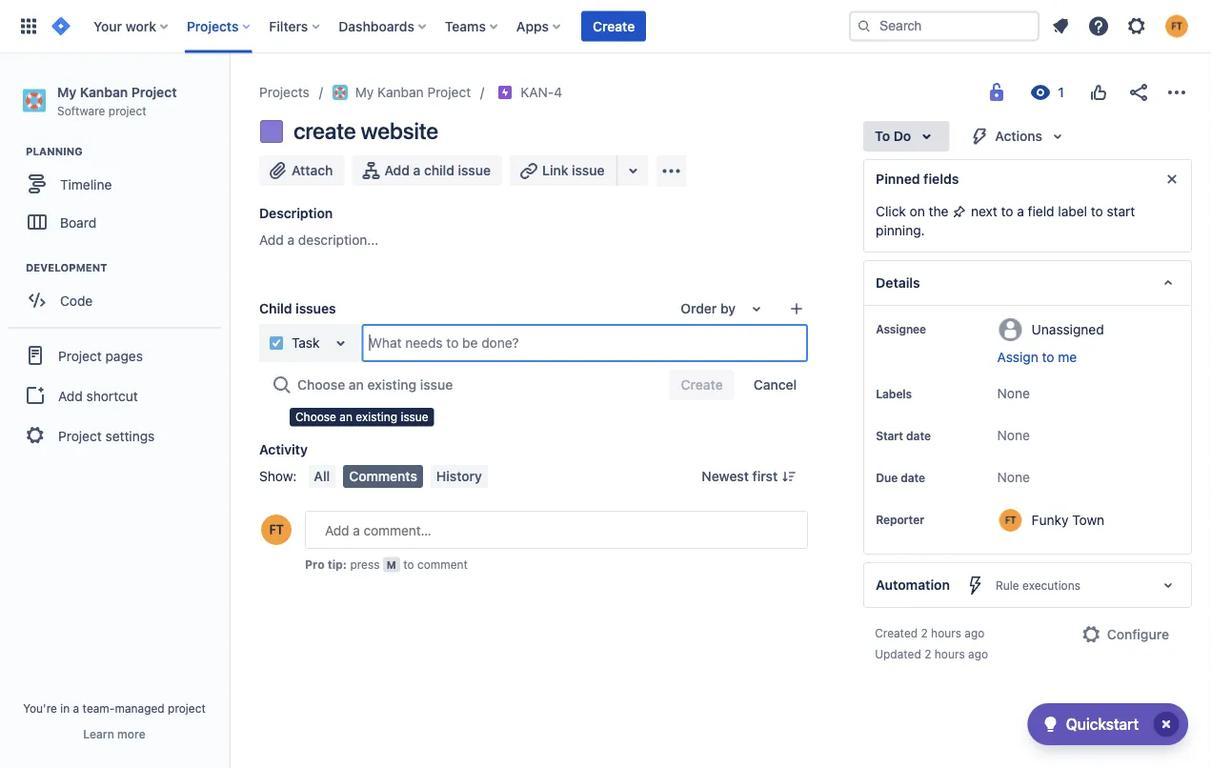 Task type: vqa. For each thing, say whether or not it's contained in the screenshot.
;)
no



Task type: locate. For each thing, give the bounding box(es) containing it.
existing up choose an existing issue tooltip
[[367, 377, 417, 393]]

1 vertical spatial date
[[901, 471, 925, 484]]

field
[[1028, 203, 1055, 219]]

next to a field label to start pinning.
[[876, 203, 1136, 238]]

issue right child
[[458, 163, 491, 178]]

0 vertical spatial an
[[349, 377, 364, 393]]

0 vertical spatial projects
[[187, 18, 239, 34]]

automation element
[[864, 562, 1192, 608]]

notifications image
[[1049, 15, 1072, 38]]

existing
[[367, 377, 417, 393], [356, 410, 398, 424]]

None text field
[[269, 334, 272, 353]]

2 kanban from the left
[[378, 84, 424, 100]]

development image
[[3, 257, 26, 279]]

0 horizontal spatial project
[[108, 104, 146, 117]]

existing down choose an existing issue button
[[356, 410, 398, 424]]

an up choose an existing issue tooltip
[[349, 377, 364, 393]]

projects button
[[181, 11, 258, 41]]

1 vertical spatial add
[[259, 232, 284, 248]]

comments
[[349, 468, 417, 484]]

choose an existing issue tooltip
[[290, 408, 434, 427]]

link
[[542, 163, 568, 178]]

1 vertical spatial choose an existing issue
[[295, 410, 429, 424]]

actions image
[[1166, 81, 1189, 104]]

projects for projects dropdown button at the left top
[[187, 18, 239, 34]]

1 horizontal spatial add
[[259, 232, 284, 248]]

0 horizontal spatial my
[[57, 84, 76, 100]]

banner
[[0, 0, 1211, 53]]

my up software
[[57, 84, 76, 100]]

cancel
[[754, 377, 797, 393]]

1 vertical spatial choose
[[295, 410, 336, 424]]

project pages link
[[8, 335, 221, 377]]

learn more
[[83, 727, 146, 741]]

due date pin to top. only you can see pinned fields. image
[[929, 470, 945, 485]]

Search field
[[849, 11, 1040, 41]]

0 vertical spatial choose an existing issue
[[297, 377, 453, 393]]

newest first button
[[690, 465, 808, 488]]

software
[[57, 104, 105, 117]]

to right next
[[1001, 203, 1014, 219]]

1 horizontal spatial my
[[355, 84, 374, 100]]

funky
[[1032, 512, 1069, 528]]

your profile and settings image
[[1166, 15, 1189, 38]]

1 horizontal spatial projects
[[259, 84, 310, 100]]

add down 'description' at top left
[[259, 232, 284, 248]]

issue inside link issue button
[[572, 163, 605, 178]]

add down website
[[385, 163, 410, 178]]

to left the me
[[1042, 349, 1055, 365]]

sidebar navigation image
[[208, 76, 250, 114]]

hours right created
[[931, 626, 962, 640]]

2 vertical spatial add
[[58, 388, 83, 403]]

epic image
[[498, 85, 513, 100]]

share image
[[1128, 81, 1150, 104]]

code
[[60, 292, 93, 308]]

date for due date
[[901, 471, 925, 484]]

1 kanban from the left
[[80, 84, 128, 100]]

your work
[[93, 18, 156, 34]]

jira software image
[[50, 15, 72, 38]]

add a child issue button
[[352, 155, 502, 186]]

settings image
[[1126, 15, 1148, 38]]

1 vertical spatial 2
[[925, 647, 932, 660]]

jira software image
[[50, 15, 72, 38]]

edit color, purple selected image
[[260, 120, 283, 143]]

copy link to issue image
[[559, 84, 574, 99]]

projects up 'edit color, purple selected' image
[[259, 84, 310, 100]]

project right software
[[108, 104, 146, 117]]

newest
[[702, 468, 749, 484]]

choose down task
[[297, 377, 345, 393]]

0 vertical spatial project
[[108, 104, 146, 117]]

1 vertical spatial ago
[[968, 647, 988, 660]]

2 vertical spatial none
[[998, 469, 1030, 485]]

project down the work
[[131, 84, 177, 100]]

group
[[8, 327, 221, 462]]

dismiss quickstart image
[[1151, 709, 1182, 740]]

to do
[[875, 128, 911, 144]]

order
[[681, 301, 717, 316]]

kan-4
[[521, 84, 562, 100]]

issue inside add a child issue button
[[458, 163, 491, 178]]

issue down choose an existing issue button
[[401, 410, 429, 424]]

menu bar
[[304, 465, 492, 488]]

2 my from the left
[[355, 84, 374, 100]]

check image
[[1039, 713, 1062, 736]]

2
[[921, 626, 928, 640], [925, 647, 932, 660]]

project inside "my kanban project software project"
[[108, 104, 146, 117]]

my kanban project software project
[[57, 84, 177, 117]]

create child image
[[789, 301, 805, 316]]

your
[[93, 18, 122, 34]]

next
[[971, 203, 998, 219]]

project pages
[[58, 348, 143, 363]]

2 right updated
[[925, 647, 932, 660]]

my right my kanban project icon
[[355, 84, 374, 100]]

history button
[[431, 465, 488, 488]]

my inside my kanban project link
[[355, 84, 374, 100]]

0 horizontal spatial projects
[[187, 18, 239, 34]]

shortcut
[[86, 388, 138, 403]]

due date
[[876, 471, 925, 484]]

issue right link
[[572, 163, 605, 178]]

project down "add shortcut"
[[58, 428, 102, 443]]

kan-4 link
[[521, 81, 562, 104]]

issues
[[296, 301, 336, 316]]

choose an existing issue up choose an existing issue tooltip
[[297, 377, 453, 393]]

comments button
[[343, 465, 423, 488]]

more
[[117, 727, 146, 741]]

2 none from the top
[[998, 427, 1030, 443]]

a left child
[[413, 163, 421, 178]]

pro tip: press m to comment
[[305, 558, 468, 571]]

1 none from the top
[[998, 386, 1030, 401]]

1 horizontal spatial kanban
[[378, 84, 424, 100]]

choose an existing issue down choose an existing issue button
[[295, 410, 429, 424]]

updated
[[875, 647, 921, 660]]

planning image
[[3, 140, 26, 163]]

existing inside button
[[367, 377, 417, 393]]

choose
[[297, 377, 345, 393], [295, 410, 336, 424]]

order by
[[681, 301, 736, 316]]

0 horizontal spatial kanban
[[80, 84, 128, 100]]

0 vertical spatial 2
[[921, 626, 928, 640]]

labels pin to top. only you can see pinned fields. image
[[916, 386, 931, 401]]

0 vertical spatial hours
[[931, 626, 962, 640]]

1 vertical spatial an
[[340, 410, 353, 424]]

1 vertical spatial projects
[[259, 84, 310, 100]]

ago
[[965, 626, 985, 640], [968, 647, 988, 660]]

project settings
[[58, 428, 155, 443]]

projects up sidebar navigation image at the top left of page
[[187, 18, 239, 34]]

0 vertical spatial ago
[[965, 626, 985, 640]]

existing inside tooltip
[[356, 410, 398, 424]]

dashboards button
[[333, 11, 434, 41]]

kanban inside "my kanban project software project"
[[80, 84, 128, 100]]

board link
[[10, 203, 219, 241]]

0 vertical spatial date
[[906, 429, 931, 442]]

Child issues field
[[364, 326, 806, 360]]

add for add a child issue
[[385, 163, 410, 178]]

project inside "my kanban project software project"
[[131, 84, 177, 100]]

my
[[57, 84, 76, 100], [355, 84, 374, 100]]

issue up choose an existing issue tooltip
[[420, 377, 453, 393]]

add left shortcut
[[58, 388, 83, 403]]

an
[[349, 377, 364, 393], [340, 410, 353, 424]]

none for due date
[[998, 469, 1030, 485]]

my inside "my kanban project software project"
[[57, 84, 76, 100]]

date
[[906, 429, 931, 442], [901, 471, 925, 484]]

link issue button
[[510, 155, 618, 186]]

show:
[[259, 468, 297, 484]]

pinning.
[[876, 223, 925, 238]]

1 my from the left
[[57, 84, 76, 100]]

project right managed
[[168, 701, 206, 715]]

vote options: no one has voted for this issue yet. image
[[1087, 81, 1110, 104]]

menu bar containing all
[[304, 465, 492, 488]]

0 vertical spatial existing
[[367, 377, 417, 393]]

code link
[[10, 281, 219, 319]]

an inside button
[[349, 377, 364, 393]]

task
[[292, 335, 320, 351]]

3 none from the top
[[998, 469, 1030, 485]]

create website
[[294, 117, 438, 144]]

development group
[[10, 260, 228, 325]]

an down choose an existing issue button
[[340, 410, 353, 424]]

description...
[[298, 232, 379, 248]]

choose up activity in the bottom left of the page
[[295, 410, 336, 424]]

0 vertical spatial none
[[998, 386, 1030, 401]]

add for add a description...
[[259, 232, 284, 248]]

Add a comment… field
[[305, 511, 808, 549]]

projects
[[187, 18, 239, 34], [259, 84, 310, 100]]

projects inside projects dropdown button
[[187, 18, 239, 34]]

comment
[[417, 558, 468, 571]]

1 vertical spatial none
[[998, 427, 1030, 443]]

planning group
[[10, 144, 228, 247]]

project
[[108, 104, 146, 117], [168, 701, 206, 715]]

automation
[[876, 577, 950, 593]]

to
[[1001, 203, 1014, 219], [1091, 203, 1103, 219], [1042, 349, 1055, 365], [403, 558, 414, 571]]

quickstart
[[1066, 715, 1139, 733]]

on
[[910, 203, 925, 219]]

1 vertical spatial existing
[[356, 410, 398, 424]]

a
[[413, 163, 421, 178], [1017, 203, 1024, 219], [287, 232, 295, 248], [73, 701, 79, 715]]

1 vertical spatial hours
[[935, 647, 965, 660]]

date left due date pin to top. only you can see pinned fields. icon
[[901, 471, 925, 484]]

kanban up software
[[80, 84, 128, 100]]

ago down 'automation' element on the right of page
[[965, 626, 985, 640]]

0 vertical spatial add
[[385, 163, 410, 178]]

hours right updated
[[935, 647, 965, 660]]

1 horizontal spatial project
[[168, 701, 206, 715]]

date right start
[[906, 429, 931, 442]]

0 vertical spatial choose
[[297, 377, 345, 393]]

0 horizontal spatial add
[[58, 388, 83, 403]]

2 horizontal spatial add
[[385, 163, 410, 178]]

timeline
[[60, 176, 112, 192]]

ago right updated
[[968, 647, 988, 660]]

choose an existing issue button
[[259, 370, 464, 400]]

kanban up website
[[378, 84, 424, 100]]

banner containing your work
[[0, 0, 1211, 53]]

hide message image
[[1161, 168, 1184, 191]]

2 right created
[[921, 626, 928, 640]]

date for start date
[[906, 429, 931, 442]]

project left epic icon at top left
[[427, 84, 471, 100]]

a left "field"
[[1017, 203, 1024, 219]]

pages
[[105, 348, 143, 363]]

help image
[[1087, 15, 1110, 38]]

choose inside button
[[297, 377, 345, 393]]



Task type: describe. For each thing, give the bounding box(es) containing it.
reporter
[[876, 513, 924, 526]]

filters
[[269, 18, 308, 34]]

kanban for my kanban project
[[378, 84, 424, 100]]

issue inside choose an existing issue button
[[420, 377, 453, 393]]

add shortcut
[[58, 388, 138, 403]]

to left start
[[1091, 203, 1103, 219]]

details
[[876, 275, 920, 291]]

by
[[721, 301, 736, 316]]

task image
[[269, 335, 284, 351]]

kan-
[[521, 84, 554, 100]]

learn
[[83, 727, 114, 741]]

pro
[[305, 558, 325, 571]]

add app image
[[660, 160, 683, 183]]

start date
[[876, 429, 931, 442]]

1 vertical spatial project
[[168, 701, 206, 715]]

created 2 hours ago updated 2 hours ago
[[875, 626, 988, 660]]

a inside button
[[413, 163, 421, 178]]

press
[[350, 558, 380, 571]]

in
[[60, 701, 70, 715]]

your work button
[[88, 11, 175, 41]]

choose inside tooltip
[[295, 410, 336, 424]]

teams button
[[439, 11, 505, 41]]

issue inside choose an existing issue tooltip
[[401, 410, 429, 424]]

first
[[753, 468, 778, 484]]

add shortcut button
[[8, 377, 221, 415]]

details element
[[864, 260, 1192, 306]]

website
[[361, 117, 438, 144]]

rule executions
[[996, 579, 1081, 592]]

my kanban project image
[[332, 85, 348, 100]]

create
[[294, 117, 356, 144]]

add a child issue
[[385, 163, 491, 178]]

project settings link
[[8, 415, 221, 457]]

labels
[[876, 387, 912, 400]]

m
[[387, 559, 396, 571]]

appswitcher icon image
[[17, 15, 40, 38]]

choose an existing issue inside button
[[297, 377, 453, 393]]

apps button
[[511, 11, 568, 41]]

my kanban project
[[355, 84, 471, 100]]

child
[[424, 163, 455, 178]]

a right in
[[73, 701, 79, 715]]

timeline link
[[10, 165, 219, 203]]

label
[[1058, 203, 1087, 219]]

activity
[[259, 442, 308, 457]]

my kanban project link
[[332, 81, 471, 104]]

settings
[[105, 428, 155, 443]]

apps
[[517, 18, 549, 34]]

open image
[[329, 332, 352, 355]]

to inside button
[[1042, 349, 1055, 365]]

assignee
[[876, 322, 926, 335]]

assign
[[998, 349, 1039, 365]]

start
[[876, 429, 904, 442]]

me
[[1058, 349, 1077, 365]]

you're
[[23, 701, 57, 715]]

group containing project pages
[[8, 327, 221, 462]]

choose an existing issue inside tooltip
[[295, 410, 429, 424]]

assign to me button
[[998, 348, 1172, 367]]

profile image of funky town image
[[261, 515, 292, 545]]

configure
[[1107, 627, 1169, 642]]

add a description...
[[259, 232, 379, 248]]

unassigned
[[1032, 321, 1104, 337]]

an inside tooltip
[[340, 410, 353, 424]]

actions button
[[957, 121, 1081, 152]]

newest first
[[702, 468, 778, 484]]

dashboards
[[339, 18, 414, 34]]

link web pages and more image
[[622, 159, 645, 182]]

the
[[929, 203, 949, 219]]

pinned
[[876, 171, 920, 187]]

child issues
[[259, 301, 336, 316]]

primary element
[[11, 0, 849, 53]]

newest first image
[[782, 469, 797, 484]]

all button
[[308, 465, 336, 488]]

description
[[259, 205, 333, 221]]

tip:
[[328, 558, 347, 571]]

click
[[876, 203, 906, 219]]

order by button
[[669, 294, 780, 324]]

actions
[[995, 128, 1043, 144]]

projects link
[[259, 81, 310, 104]]

assign to me
[[998, 349, 1077, 365]]

to right m
[[403, 558, 414, 571]]

rule
[[996, 579, 1020, 592]]

cancel button
[[742, 370, 808, 400]]

search image
[[857, 19, 872, 34]]

project up "add shortcut"
[[58, 348, 102, 363]]

team-
[[83, 701, 115, 715]]

reporter pin to top. only you can see pinned fields. image
[[928, 512, 944, 527]]

pinned fields
[[876, 171, 959, 187]]

link issue
[[542, 163, 605, 178]]

filters button
[[263, 11, 327, 41]]

create
[[593, 18, 635, 34]]

a inside next to a field label to start pinning.
[[1017, 203, 1024, 219]]

add for add shortcut
[[58, 388, 83, 403]]

to
[[875, 128, 890, 144]]

none for labels
[[998, 386, 1030, 401]]

kanban for my kanban project software project
[[80, 84, 128, 100]]

board
[[60, 214, 96, 230]]

quickstart button
[[1028, 703, 1189, 745]]

my for my kanban project
[[355, 84, 374, 100]]

you're in a team-managed project
[[23, 701, 206, 715]]

configure link
[[1069, 620, 1181, 650]]

all
[[314, 468, 330, 484]]

town
[[1072, 512, 1105, 528]]

projects for projects "link"
[[259, 84, 310, 100]]

do
[[894, 128, 911, 144]]

learn more button
[[83, 726, 146, 742]]

a down 'description' at top left
[[287, 232, 295, 248]]

my for my kanban project software project
[[57, 84, 76, 100]]

create button
[[581, 11, 646, 41]]

attach
[[292, 163, 333, 178]]

4
[[554, 84, 562, 100]]



